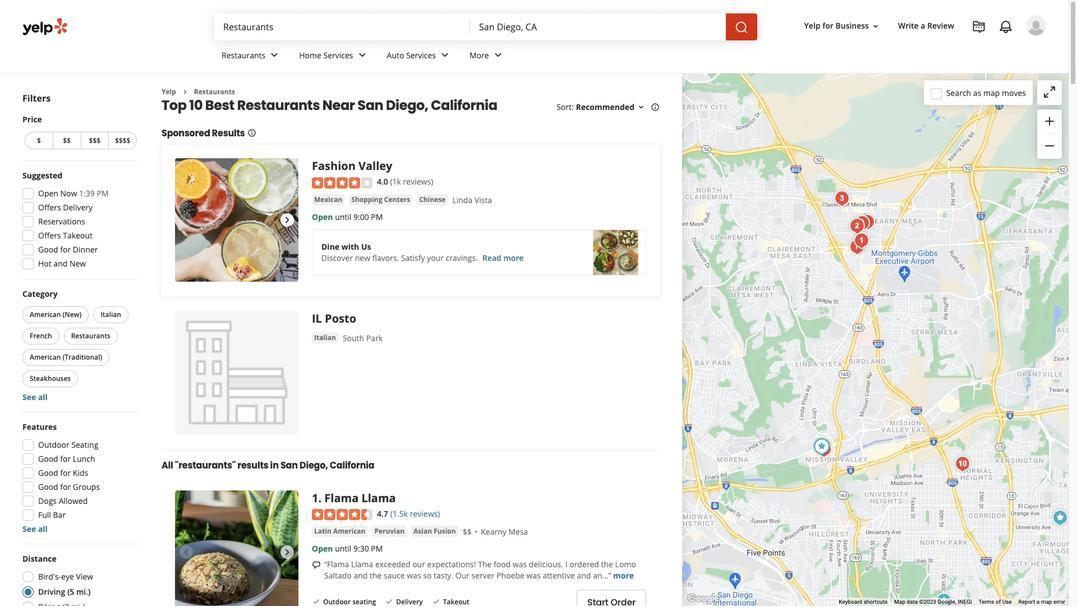 Task type: describe. For each thing, give the bounding box(es) containing it.
flama llama image
[[850, 229, 873, 252]]

zoom in image
[[1043, 114, 1057, 128]]

restaurants inside button
[[71, 331, 110, 341]]

good for good for groups
[[38, 482, 58, 492]]

good for lunch
[[38, 453, 95, 464]]

previous image for open until 9:00 pm
[[180, 213, 193, 227]]

our
[[456, 570, 470, 581]]

open for open now 1:39 pm
[[38, 188, 58, 199]]

group containing suggested
[[19, 170, 139, 273]]

see for features
[[22, 524, 36, 534]]

driving (5 mi.)
[[38, 586, 91, 597]]

shopping centers
[[351, 195, 410, 204]]

0 vertical spatial san
[[358, 96, 384, 115]]

phoebe
[[497, 570, 525, 581]]

hot and new
[[38, 258, 86, 269]]

$$$$ button
[[108, 132, 137, 149]]

yelp for business button
[[800, 16, 885, 36]]

expand map image
[[1043, 85, 1057, 99]]

and inside group
[[54, 258, 68, 269]]

delivery
[[63, 202, 93, 213]]

(1.5k reviews) link
[[391, 508, 440, 520]]

yelp for business
[[805, 20, 869, 31]]

offers for offers delivery
[[38, 202, 61, 213]]

auto services link
[[378, 40, 461, 73]]

of
[[996, 599, 1001, 605]]

next image for open until 9:00 pm
[[281, 213, 294, 227]]

outdoor seating
[[38, 439, 98, 450]]

inegi
[[958, 599, 972, 605]]

italian for italian button to the top
[[101, 310, 121, 319]]

(new)
[[63, 310, 81, 319]]

valley
[[359, 158, 393, 174]]

.
[[318, 491, 322, 506]]

write a review link
[[894, 16, 959, 36]]

dine
[[322, 241, 340, 252]]

for for business
[[823, 20, 834, 31]]

16 info v2 image
[[651, 103, 660, 112]]

keyboard shortcuts
[[839, 599, 888, 605]]

fusion
[[434, 526, 456, 536]]

ten seconds yunnan rice noodle image
[[856, 211, 879, 233]]

offers for offers takeout
[[38, 230, 61, 241]]

the vibe image
[[952, 453, 974, 475]]

report
[[1019, 599, 1036, 605]]

features
[[22, 421, 57, 432]]

map for moves
[[984, 87, 1000, 98]]

steakhouses button
[[22, 370, 78, 387]]

search image
[[735, 21, 749, 34]]

steamy piggy image
[[851, 212, 874, 234]]

see for category
[[22, 392, 36, 402]]

slideshow element for open until 9:00 pm
[[175, 158, 299, 282]]

2 vertical spatial american
[[333, 526, 366, 536]]

auto
[[387, 50, 404, 60]]

italian for rightmost italian button
[[314, 333, 336, 343]]

yelp link
[[162, 87, 176, 97]]

kearny
[[481, 526, 507, 537]]

kearny mesa
[[481, 526, 528, 537]]

1 horizontal spatial and
[[354, 570, 368, 581]]

dinner
[[73, 244, 98, 255]]

bird's-eye view
[[38, 571, 93, 582]]

good for good for kids
[[38, 467, 58, 478]]

more link
[[461, 40, 514, 73]]

"restaurants"
[[175, 459, 236, 472]]

1 vertical spatial restaurants link
[[194, 87, 235, 97]]

10
[[189, 96, 203, 115]]

$$$$
[[115, 136, 130, 145]]

see all for category
[[22, 392, 48, 402]]

"flama
[[324, 559, 349, 570]]

16 chevron down v2 image for yelp for business
[[872, 22, 880, 31]]

16 info v2 image
[[247, 129, 256, 138]]

mexican
[[314, 195, 343, 204]]

expectations!
[[427, 559, 476, 570]]

pm for open until 9:30 pm
[[371, 543, 383, 554]]

for for groups
[[60, 482, 71, 492]]

$$ button
[[53, 132, 81, 149]]

all for category
[[38, 392, 48, 402]]

posto
[[325, 311, 356, 326]]

american (traditional)
[[30, 352, 102, 362]]

server
[[472, 570, 495, 581]]

zoom out image
[[1043, 139, 1057, 153]]

$$$ button
[[81, 132, 108, 149]]

home services link
[[290, 40, 378, 73]]

auto services
[[387, 50, 436, 60]]

terms of use link
[[979, 599, 1012, 605]]

map region
[[563, 22, 1078, 606]]

4.7 star rating image
[[312, 509, 373, 520]]

fashion valley link
[[312, 158, 393, 174]]

an…"
[[593, 570, 611, 581]]

restaurants inside business categories element
[[222, 50, 266, 60]]

bar
[[53, 510, 66, 520]]

projects image
[[973, 20, 986, 34]]

flama llama image
[[175, 491, 299, 606]]

baba'z grill image
[[1049, 506, 1072, 529]]

business categories element
[[213, 40, 1047, 73]]

yuk dae jang image
[[831, 187, 853, 210]]

map for error
[[1041, 599, 1053, 605]]

good for dinner
[[38, 244, 98, 255]]

1 16 checkmark v2 image from the left
[[312, 597, 321, 606]]

good for good for lunch
[[38, 453, 58, 464]]

24 chevron down v2 image for home services
[[356, 48, 369, 62]]

$$$
[[89, 136, 101, 145]]

pm for open until 9:00 pm
[[371, 211, 383, 222]]

flavors.
[[372, 252, 399, 263]]

latin american button
[[312, 526, 368, 537]]

24 chevron down v2 image for auto services
[[438, 48, 452, 62]]

4.7
[[377, 509, 388, 519]]

for for dinner
[[60, 244, 71, 255]]

16 speech v2 image
[[312, 561, 321, 570]]

exceeded
[[375, 559, 411, 570]]

none field find
[[223, 21, 461, 33]]

1 vertical spatial reviews)
[[410, 509, 440, 519]]

(1.5k
[[391, 509, 408, 519]]

$$ inside $$ button
[[63, 136, 71, 145]]

group containing features
[[19, 421, 139, 535]]

centers
[[384, 195, 410, 204]]

9:00
[[354, 211, 369, 222]]

all for features
[[38, 524, 48, 534]]

restaurants right the 16 chevron right v2 icon
[[194, 87, 235, 97]]

price group
[[22, 114, 139, 152]]

$
[[37, 136, 41, 145]]

formoosa image
[[846, 215, 868, 237]]

offers takeout
[[38, 230, 93, 241]]

full
[[38, 510, 51, 520]]

your
[[427, 252, 444, 263]]

search
[[947, 87, 972, 98]]

restaurants button
[[64, 328, 118, 345]]

was down our
[[407, 570, 421, 581]]

Near text field
[[479, 21, 717, 33]]

good for groups
[[38, 482, 100, 492]]

16 chevron right v2 image
[[181, 87, 190, 96]]

ordered
[[570, 559, 599, 570]]

fashion valley image
[[811, 435, 833, 458]]

steakhouses
[[30, 374, 71, 383]]

0 horizontal spatial diego,
[[300, 459, 328, 472]]

sauce
[[384, 570, 405, 581]]

0 vertical spatial llama
[[362, 491, 396, 506]]

delicious.
[[529, 559, 563, 570]]

satisfy
[[401, 252, 425, 263]]

chinese link
[[417, 194, 448, 205]]

1 vertical spatial the
[[370, 570, 382, 581]]

write a review
[[898, 20, 955, 31]]

shopping centers link
[[349, 194, 413, 205]]

tyler b. image
[[1026, 15, 1047, 35]]

services for auto services
[[406, 50, 436, 60]]

peruvian
[[375, 526, 405, 536]]

1 horizontal spatial $$
[[463, 526, 472, 537]]

us
[[361, 241, 371, 252]]

chinese
[[419, 195, 446, 204]]

terms of use
[[979, 599, 1012, 605]]

vista
[[475, 195, 492, 205]]

i
[[565, 559, 568, 570]]



Task type: vqa. For each thing, say whether or not it's contained in the screenshot.
Open inside the "group"
yes



Task type: locate. For each thing, give the bounding box(es) containing it.
california down more
[[431, 96, 498, 115]]

restaurants
[[222, 50, 266, 60], [194, 87, 235, 97], [237, 96, 320, 115], [71, 331, 110, 341]]

google image
[[685, 592, 722, 606]]

more inside dine with us discover new flavors. satisfy your cravings. read more
[[504, 252, 524, 263]]

1 services from the left
[[324, 50, 353, 60]]

good down outdoor
[[38, 453, 58, 464]]

1 until from the top
[[335, 211, 352, 222]]

2 all from the top
[[38, 524, 48, 534]]

american
[[30, 310, 61, 319], [30, 352, 61, 362], [333, 526, 366, 536]]

see all down full
[[22, 524, 48, 534]]

restaurants link
[[213, 40, 290, 73], [194, 87, 235, 97]]

1 vertical spatial pm
[[371, 211, 383, 222]]

0 vertical spatial previous image
[[180, 213, 193, 227]]

1 vertical spatial italian
[[314, 333, 336, 343]]

for down good for lunch
[[60, 467, 71, 478]]

until left 9:00 in the top of the page
[[335, 211, 352, 222]]

None field
[[223, 21, 461, 33], [479, 21, 717, 33]]

until for until 9:00 pm
[[335, 211, 352, 222]]

1 horizontal spatial the
[[601, 559, 613, 570]]

for left business
[[823, 20, 834, 31]]

and down ordered
[[577, 570, 591, 581]]

top 10 best restaurants near san diego, california
[[162, 96, 498, 115]]

"flama llama exceeded our expectations! the food was delicious. i ordered the lomo saltado and the sauce was so tasty. our server phoebe was attentive and an…"
[[324, 559, 636, 581]]

1 vertical spatial see
[[22, 524, 36, 534]]

2 services from the left
[[406, 50, 436, 60]]

9:30
[[354, 543, 369, 554]]

0 vertical spatial until
[[335, 211, 352, 222]]

0 vertical spatial yelp
[[805, 20, 821, 31]]

24 chevron down v2 image right auto services
[[438, 48, 452, 62]]

san
[[358, 96, 384, 115], [281, 459, 298, 472]]

diego,
[[386, 96, 428, 115], [300, 459, 328, 472]]

pm right 9:00 in the top of the page
[[371, 211, 383, 222]]

2 next image from the top
[[281, 546, 294, 559]]

1 vertical spatial see all button
[[22, 524, 48, 534]]

1 see all button from the top
[[22, 392, 48, 402]]

see all button down full
[[22, 524, 48, 534]]

0 horizontal spatial san
[[281, 459, 298, 472]]

see all button for category
[[22, 392, 48, 402]]

yelp for "yelp" link
[[162, 87, 176, 97]]

see all for features
[[22, 524, 48, 534]]

previous image
[[180, 213, 193, 227], [180, 546, 193, 559]]

open now 1:39 pm
[[38, 188, 109, 199]]

none field up business categories element
[[479, 21, 717, 33]]

lomo
[[615, 559, 636, 570]]

sort:
[[557, 102, 574, 112]]

1 vertical spatial $$
[[463, 526, 472, 537]]

groups
[[73, 482, 100, 492]]

for up good for kids
[[60, 453, 71, 464]]

1 vertical spatial llama
[[351, 559, 373, 570]]

user actions element
[[796, 14, 1062, 83]]

2 horizontal spatial 16 checkmark v2 image
[[432, 597, 441, 606]]

1 horizontal spatial services
[[406, 50, 436, 60]]

1 horizontal spatial none field
[[479, 21, 717, 33]]

for down good for kids
[[60, 482, 71, 492]]

diego, up 1
[[300, 459, 328, 472]]

4 good from the top
[[38, 482, 58, 492]]

4.7 link
[[377, 508, 388, 520]]

1 horizontal spatial california
[[431, 96, 498, 115]]

reviews)
[[403, 176, 433, 187], [410, 509, 440, 519]]

0 vertical spatial $$
[[63, 136, 71, 145]]

0 horizontal spatial services
[[324, 50, 353, 60]]

yelp left the 16 chevron right v2 icon
[[162, 87, 176, 97]]

2 see from the top
[[22, 524, 36, 534]]

1 24 chevron down v2 image from the left
[[268, 48, 281, 62]]

asian fusion link
[[411, 526, 458, 537]]

services for home services
[[324, 50, 353, 60]]

16 checkmark v2 image down "sauce"
[[385, 597, 394, 606]]

1:39
[[79, 188, 95, 199]]

option group
[[19, 553, 139, 606]]

2 slideshow element from the top
[[175, 491, 299, 606]]

1 vertical spatial yelp
[[162, 87, 176, 97]]

all down full
[[38, 524, 48, 534]]

2 good from the top
[[38, 453, 58, 464]]

linda
[[453, 195, 473, 205]]

dogs allowed
[[38, 496, 88, 506]]

2 horizontal spatial 24 chevron down v2 image
[[438, 48, 452, 62]]

2 offers from the top
[[38, 230, 61, 241]]

2 vertical spatial open
[[312, 543, 333, 554]]

reviews) up 'asian'
[[410, 509, 440, 519]]

american (new)
[[30, 310, 81, 319]]

yelp inside button
[[805, 20, 821, 31]]

flama
[[325, 491, 359, 506]]

0 vertical spatial italian button
[[93, 306, 128, 323]]

0 horizontal spatial yelp
[[162, 87, 176, 97]]

il posto image
[[933, 590, 955, 606]]

more
[[504, 252, 524, 263], [613, 570, 634, 581]]

None search field
[[214, 13, 760, 40]]

1 vertical spatial see all
[[22, 524, 48, 534]]

for for lunch
[[60, 453, 71, 464]]

1 vertical spatial more
[[613, 570, 634, 581]]

3 24 chevron down v2 image from the left
[[438, 48, 452, 62]]

italian
[[101, 310, 121, 319], [314, 333, 336, 343]]

group containing category
[[20, 288, 139, 403]]

0 vertical spatial offers
[[38, 202, 61, 213]]

for down offers takeout
[[60, 244, 71, 255]]

pm for open now 1:39 pm
[[97, 188, 109, 199]]

suggested
[[22, 170, 62, 181]]

1 horizontal spatial a
[[1037, 599, 1040, 605]]

see all button down the "steakhouses" button
[[22, 392, 48, 402]]

1 vertical spatial open
[[312, 211, 333, 222]]

il posto image
[[175, 311, 299, 435]]

0 vertical spatial pm
[[97, 188, 109, 199]]

reservations
[[38, 216, 85, 227]]

0 horizontal spatial 16 chevron down v2 image
[[637, 103, 646, 112]]

0 horizontal spatial italian
[[101, 310, 121, 319]]

more right read
[[504, 252, 524, 263]]

keyboard shortcuts button
[[839, 598, 888, 606]]

with
[[342, 241, 359, 252]]

san right "in" at bottom left
[[281, 459, 298, 472]]

0 vertical spatial italian
[[101, 310, 121, 319]]

italian button down il
[[312, 332, 338, 344]]

italian inside group
[[101, 310, 121, 319]]

american up open until 9:30 pm
[[333, 526, 366, 536]]

open down latin
[[312, 543, 333, 554]]

option group containing distance
[[19, 553, 139, 606]]

latin american link
[[312, 526, 368, 537]]

24 chevron down v2 image inside auto services link
[[438, 48, 452, 62]]

american inside button
[[30, 352, 61, 362]]

allowed
[[59, 496, 88, 506]]

il posto link
[[312, 311, 356, 326]]

offers down 'reservations'
[[38, 230, 61, 241]]

filters
[[22, 92, 51, 104]]

open until 9:00 pm
[[312, 211, 383, 222]]

map
[[895, 599, 906, 605]]

driving
[[38, 586, 65, 597]]

the up an…" on the bottom
[[601, 559, 613, 570]]

1 all from the top
[[38, 392, 48, 402]]

16 chevron down v2 image for recommended
[[637, 103, 646, 112]]

open for open until 9:30 pm
[[312, 543, 333, 554]]

2 24 chevron down v2 image from the left
[[356, 48, 369, 62]]

see all button for features
[[22, 524, 48, 534]]

1 horizontal spatial 16 checkmark v2 image
[[385, 597, 394, 606]]

category
[[22, 288, 58, 299]]

il posto
[[312, 311, 356, 326]]

2 previous image from the top
[[180, 546, 193, 559]]

california up 1 . flama llama
[[330, 459, 375, 472]]

2 none field from the left
[[479, 21, 717, 33]]

1 good from the top
[[38, 244, 58, 255]]

pm right the 9:30
[[371, 543, 383, 554]]

0 horizontal spatial 24 chevron down v2 image
[[268, 48, 281, 62]]

16 chevron down v2 image
[[872, 22, 880, 31], [637, 103, 646, 112]]

for for kids
[[60, 467, 71, 478]]

reviews) right (1k on the left of the page
[[403, 176, 433, 187]]

until for until 9:30 pm
[[335, 543, 352, 554]]

and right hot in the top left of the page
[[54, 258, 68, 269]]

0 horizontal spatial and
[[54, 258, 68, 269]]

1 vertical spatial san
[[281, 459, 298, 472]]

next image for open until 9:30 pm
[[281, 546, 294, 559]]

yelp left business
[[805, 20, 821, 31]]

0 horizontal spatial the
[[370, 570, 382, 581]]

restaurants up best at the top left of page
[[222, 50, 266, 60]]

fashion
[[312, 158, 356, 174]]

a right report
[[1037, 599, 1040, 605]]

0 vertical spatial a
[[921, 20, 926, 31]]

1 horizontal spatial diego,
[[386, 96, 428, 115]]

french button
[[22, 328, 59, 345]]

offers up 'reservations'
[[38, 202, 61, 213]]

use
[[1003, 599, 1012, 605]]

was up phoebe
[[513, 559, 527, 570]]

3 good from the top
[[38, 467, 58, 478]]

map left 'error'
[[1041, 599, 1053, 605]]

fashion valley
[[312, 158, 393, 174]]

0 vertical spatial next image
[[281, 213, 294, 227]]

1 horizontal spatial more
[[613, 570, 634, 581]]

discover
[[322, 252, 353, 263]]

previous image for open until 9:30 pm
[[180, 546, 193, 559]]

1 vertical spatial california
[[330, 459, 375, 472]]

services inside "link"
[[324, 50, 353, 60]]

recommended
[[576, 102, 635, 112]]

1 vertical spatial a
[[1037, 599, 1040, 605]]

24 chevron down v2 image left auto
[[356, 48, 369, 62]]

read
[[483, 252, 502, 263]]

good up hot in the top left of the page
[[38, 244, 58, 255]]

1 vertical spatial until
[[335, 543, 352, 554]]

1 see from the top
[[22, 392, 36, 402]]

outdoor
[[38, 439, 69, 450]]

see down the "steakhouses" button
[[22, 392, 36, 402]]

the
[[601, 559, 613, 570], [370, 570, 382, 581]]

1 vertical spatial offers
[[38, 230, 61, 241]]

american for american (traditional)
[[30, 352, 61, 362]]

0 horizontal spatial map
[[984, 87, 1000, 98]]

24 chevron down v2 image
[[491, 48, 505, 62]]

2 16 checkmark v2 image from the left
[[385, 597, 394, 606]]

1 vertical spatial all
[[38, 524, 48, 534]]

1 horizontal spatial italian button
[[312, 332, 338, 344]]

0 vertical spatial see
[[22, 392, 36, 402]]

good up dogs
[[38, 482, 58, 492]]

review
[[928, 20, 955, 31]]

next image
[[281, 213, 294, 227], [281, 546, 294, 559]]

takeout
[[63, 230, 93, 241]]

0 horizontal spatial none field
[[223, 21, 461, 33]]

see
[[22, 392, 36, 402], [22, 524, 36, 534]]

for inside button
[[823, 20, 834, 31]]

mexican button
[[312, 194, 345, 205]]

italian button up 'restaurants' button
[[93, 306, 128, 323]]

16 checkmark v2 image down tasty.
[[432, 597, 441, 606]]

(traditional)
[[63, 352, 102, 362]]

0 vertical spatial see all
[[22, 392, 48, 402]]

16 chevron down v2 image inside recommended 'dropdown button'
[[637, 103, 646, 112]]

open down mexican link
[[312, 211, 333, 222]]

0 horizontal spatial california
[[330, 459, 375, 472]]

good down good for lunch
[[38, 467, 58, 478]]

1 see all from the top
[[22, 392, 48, 402]]

good for good for dinner
[[38, 244, 58, 255]]

craft house fashion valley image
[[813, 438, 835, 460]]

1 vertical spatial 16 chevron down v2 image
[[637, 103, 646, 112]]

restaurants up the (traditional)
[[71, 331, 110, 341]]

slideshow element for open until 9:30 pm
[[175, 491, 299, 606]]

food
[[494, 559, 511, 570]]

all down the "steakhouses" button
[[38, 392, 48, 402]]

1 vertical spatial next image
[[281, 546, 294, 559]]

seating
[[71, 439, 98, 450]]

1 horizontal spatial yelp
[[805, 20, 821, 31]]

24 chevron down v2 image left home at left top
[[268, 48, 281, 62]]

saltado
[[324, 570, 352, 581]]

2 see all button from the top
[[22, 524, 48, 534]]

1 vertical spatial previous image
[[180, 546, 193, 559]]

error
[[1054, 599, 1066, 605]]

shopping centers button
[[349, 194, 413, 205]]

services right auto
[[406, 50, 436, 60]]

mesa
[[509, 526, 528, 537]]

0 vertical spatial all
[[38, 392, 48, 402]]

latin
[[314, 526, 332, 536]]

until up the "flama
[[335, 543, 352, 554]]

see all down the "steakhouses" button
[[22, 392, 48, 402]]

good
[[38, 244, 58, 255], [38, 453, 58, 464], [38, 467, 58, 478], [38, 482, 58, 492]]

1 vertical spatial italian button
[[312, 332, 338, 344]]

a for write
[[921, 20, 926, 31]]

a right write
[[921, 20, 926, 31]]

0 vertical spatial reviews)
[[403, 176, 433, 187]]

1 offers from the top
[[38, 202, 61, 213]]

american down category
[[30, 310, 61, 319]]

kids
[[73, 467, 88, 478]]

1 vertical spatial slideshow element
[[175, 491, 299, 606]]

dine with us discover new flavors. satisfy your cravings. read more
[[322, 241, 524, 263]]

0 vertical spatial map
[[984, 87, 1000, 98]]

and
[[54, 258, 68, 269], [354, 570, 368, 581], [577, 570, 591, 581]]

(5
[[67, 586, 74, 597]]

1 horizontal spatial italian
[[314, 333, 336, 343]]

notifications image
[[999, 20, 1013, 34]]

0 vertical spatial diego,
[[386, 96, 428, 115]]

was
[[513, 559, 527, 570], [407, 570, 421, 581], [527, 570, 541, 581]]

il
[[312, 311, 322, 326]]

group
[[1038, 109, 1062, 159], [19, 170, 139, 273], [20, 288, 139, 403], [19, 421, 139, 535]]

yelp
[[805, 20, 821, 31], [162, 87, 176, 97]]

0 vertical spatial 16 chevron down v2 image
[[872, 22, 880, 31]]

none field 'near'
[[479, 21, 717, 33]]

1 horizontal spatial map
[[1041, 599, 1053, 605]]

0 vertical spatial the
[[601, 559, 613, 570]]

24 chevron down v2 image inside home services "link"
[[356, 48, 369, 62]]

more down lomo
[[613, 570, 634, 581]]

as
[[974, 87, 982, 98]]

google,
[[938, 599, 957, 605]]

pm right 1:39
[[97, 188, 109, 199]]

lunch
[[73, 453, 95, 464]]

see up the distance
[[22, 524, 36, 534]]

restaurants up 16 info v2 icon
[[237, 96, 320, 115]]

keyboard
[[839, 599, 863, 605]]

0 vertical spatial slideshow element
[[175, 158, 299, 282]]

san right near
[[358, 96, 384, 115]]

yun tea house image
[[846, 235, 868, 258]]

flama llama link
[[325, 491, 396, 506]]

1 next image from the top
[[281, 213, 294, 227]]

1 horizontal spatial 24 chevron down v2 image
[[356, 48, 369, 62]]

0 vertical spatial open
[[38, 188, 58, 199]]

16 checkmark v2 image down the 16 speech v2 image
[[312, 597, 321, 606]]

1 horizontal spatial 16 chevron down v2 image
[[872, 22, 880, 31]]

italian down il
[[314, 333, 336, 343]]

diego, down auto services link
[[386, 96, 428, 115]]

see all button
[[22, 392, 48, 402], [22, 524, 48, 534]]

peruvian link
[[372, 526, 407, 537]]

hot
[[38, 258, 51, 269]]

italian up 'restaurants' button
[[101, 310, 121, 319]]

mexican link
[[312, 194, 345, 205]]

llama down the 9:30
[[351, 559, 373, 570]]

24 chevron down v2 image for restaurants
[[268, 48, 281, 62]]

1 vertical spatial diego,
[[300, 459, 328, 472]]

0 vertical spatial restaurants link
[[213, 40, 290, 73]]

open down suggested
[[38, 188, 58, 199]]

0 vertical spatial california
[[431, 96, 498, 115]]

all "restaurants" results in san diego, california
[[162, 459, 375, 472]]

report a map error
[[1019, 599, 1066, 605]]

open for open until 9:00 pm
[[312, 211, 333, 222]]

american for american (new)
[[30, 310, 61, 319]]

new
[[70, 258, 86, 269]]

good for kids
[[38, 467, 88, 478]]

slideshow element
[[175, 158, 299, 282], [175, 491, 299, 606]]

1 vertical spatial map
[[1041, 599, 1053, 605]]

the left "sauce"
[[370, 570, 382, 581]]

asian fusion
[[414, 526, 456, 536]]

and right saltado
[[354, 570, 368, 581]]

0 horizontal spatial $$
[[63, 136, 71, 145]]

services right home at left top
[[324, 50, 353, 60]]

park
[[366, 333, 383, 344]]

2 vertical spatial pm
[[371, 543, 383, 554]]

0 horizontal spatial a
[[921, 20, 926, 31]]

16 chevron down v2 image right business
[[872, 22, 880, 31]]

a for report
[[1037, 599, 1040, 605]]

1 vertical spatial american
[[30, 352, 61, 362]]

0 vertical spatial see all button
[[22, 392, 48, 402]]

16 chevron down v2 image inside yelp for business button
[[872, 22, 880, 31]]

was down delicious.
[[527, 570, 541, 581]]

italian button
[[93, 306, 128, 323], [312, 332, 338, 344]]

none field up home services "link"
[[223, 21, 461, 33]]

1 slideshow element from the top
[[175, 158, 299, 282]]

fashion valley image
[[175, 158, 299, 282]]

llama inside the "flama llama exceeded our expectations! the food was delicious. i ordered the lomo saltado and the sauce was so tasty. our server phoebe was attentive and an…"
[[351, 559, 373, 570]]

american down french button
[[30, 352, 61, 362]]

2 see all from the top
[[22, 524, 48, 534]]

4 star rating image
[[312, 177, 373, 188]]

16 chevron down v2 image left 16 info v2 image
[[637, 103, 646, 112]]

0 vertical spatial american
[[30, 310, 61, 319]]

0 vertical spatial more
[[504, 252, 524, 263]]

0 horizontal spatial more
[[504, 252, 524, 263]]

2 horizontal spatial and
[[577, 570, 591, 581]]

llama up 4.7 link
[[362, 491, 396, 506]]

1 previous image from the top
[[180, 213, 193, 227]]

$ button
[[25, 132, 53, 149]]

map right as
[[984, 87, 1000, 98]]

Find text field
[[223, 21, 461, 33]]

$$ right fusion
[[463, 526, 472, 537]]

16 checkmark v2 image
[[312, 597, 321, 606], [385, 597, 394, 606], [432, 597, 441, 606]]

1 none field from the left
[[223, 21, 461, 33]]

3 16 checkmark v2 image from the left
[[432, 597, 441, 606]]

0 horizontal spatial 16 checkmark v2 image
[[312, 597, 321, 606]]

24 chevron down v2 image
[[268, 48, 281, 62], [356, 48, 369, 62], [438, 48, 452, 62]]

1 horizontal spatial san
[[358, 96, 384, 115]]

0 horizontal spatial italian button
[[93, 306, 128, 323]]

write
[[898, 20, 919, 31]]

$$ left $$$ 'button'
[[63, 136, 71, 145]]

2 until from the top
[[335, 543, 352, 554]]

yelp for yelp for business
[[805, 20, 821, 31]]



